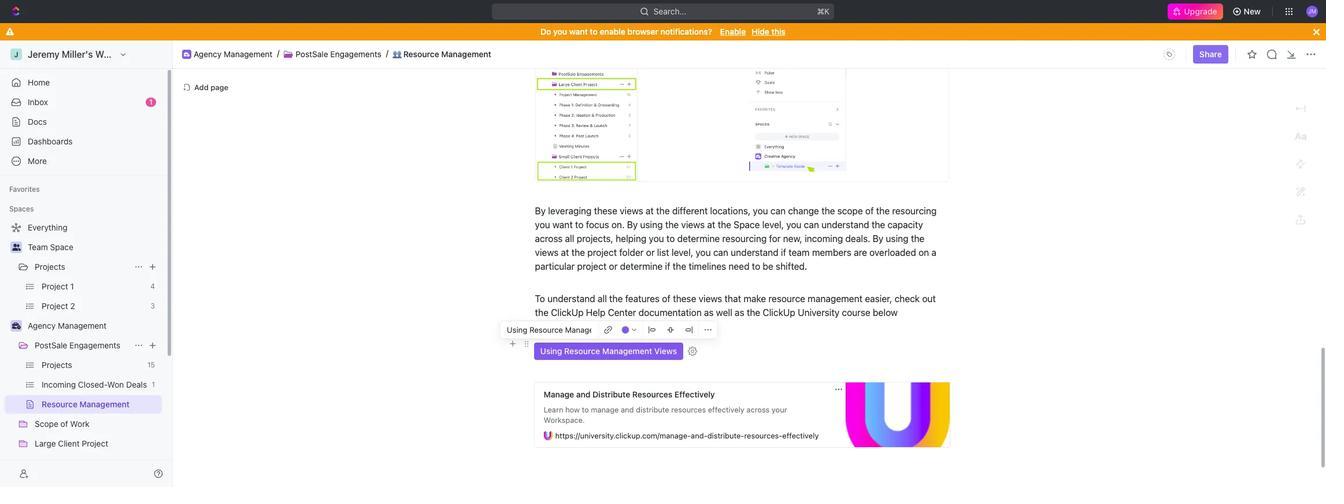 Task type: describe. For each thing, give the bounding box(es) containing it.
of inside scope of work link
[[60, 419, 68, 429]]

overloaded
[[870, 248, 917, 258]]

postsale engagements inside the sidebar navigation
[[35, 341, 120, 350]]

views down the different
[[681, 220, 705, 230]]

0 vertical spatial resourcing
[[893, 206, 937, 216]]

engagements inside the sidebar navigation
[[69, 341, 120, 350]]

0 horizontal spatial at
[[561, 248, 569, 258]]

want inside the by leveraging these views at the different locations, you can change the scope of the resourcing you want to focus on. by using the views at the space level, you can understand the capacity across all projects, helping you to determine resourcing for new, incoming deals. by using the views at the project folder or list level, you can understand if team members are overloaded on a particular project or determine if the timelines need to be shifted.
[[553, 220, 573, 230]]

distribute-
[[708, 432, 745, 441]]

2
[[70, 301, 75, 311]]

everything
[[28, 223, 67, 232]]

1 horizontal spatial postsale
[[296, 49, 328, 59]]

to up list
[[667, 234, 675, 244]]

2 clickup from the left
[[763, 308, 796, 318]]

manage and distribute resources effectively
[[544, 390, 715, 400]]

below
[[873, 308, 898, 318]]

manage
[[544, 390, 574, 400]]

jeremy
[[28, 49, 59, 60]]

browser
[[628, 27, 659, 36]]

0 vertical spatial want
[[569, 27, 588, 36]]

timelines
[[689, 262, 726, 272]]

resources-
[[745, 432, 783, 441]]

and-
[[691, 432, 708, 441]]

0 horizontal spatial if
[[665, 262, 671, 272]]

docs
[[28, 117, 47, 127]]

large client project
[[35, 439, 108, 449]]

to understand all the features of these views that make resource management easier, check out the clickup help center documentation as well as the clickup university course below
[[535, 294, 939, 318]]

these inside the by leveraging these views at the different locations, you can change the scope of the resourcing you want to focus on. by using the views at the space level, you can understand the capacity across all projects, helping you to determine resourcing for new, incoming deals. by using the views at the project folder or list level, you can understand if team members are overloaded on a particular project or determine if the timelines need to be shifted.
[[594, 206, 618, 216]]

resource inside the sidebar navigation
[[42, 400, 77, 409]]

distribute
[[593, 390, 630, 400]]

https://university.clickup.com/manage-and-distribute-resources-effectively
[[555, 432, 819, 441]]

this
[[772, 27, 786, 36]]

all inside the by leveraging these views at the different locations, you can change the scope of the resourcing you want to focus on. by using the views at the space level, you can understand the capacity across all projects, helping you to determine resourcing for new, incoming deals. by using the views at the project folder or list level, you can understand if team members are overloaded on a particular project or determine if the timelines need to be shifted.
[[565, 234, 575, 244]]

2 vertical spatial can
[[714, 248, 729, 258]]

👥
[[392, 49, 402, 59]]

leveraging
[[548, 206, 592, 216]]

agency management link for business time image
[[28, 317, 160, 335]]

university
[[798, 308, 840, 318]]

0 horizontal spatial postsale engagements link
[[35, 337, 130, 355]]

are
[[854, 248, 867, 258]]

resource
[[769, 294, 806, 304]]

page
[[211, 82, 228, 92]]

new
[[1244, 6, 1261, 16]]

15
[[147, 361, 155, 370]]

of inside the by leveraging these views at the different locations, you can change the scope of the resourcing you want to focus on. by using the views at the space level, you can understand the capacity across all projects, helping you to determine resourcing for new, incoming deals. by using the views at the project folder or list level, you can understand if team members are overloaded on a particular project or determine if the timelines need to be shifted.
[[866, 206, 874, 216]]

list
[[657, 248, 669, 258]]

sidebar navigation
[[0, 40, 175, 488]]

scope
[[35, 419, 58, 429]]

resource for using
[[565, 347, 600, 356]]

and
[[576, 390, 591, 400]]

helping
[[616, 234, 647, 244]]

using
[[540, 347, 562, 356]]

resource management link
[[42, 396, 160, 414]]

focus
[[586, 220, 609, 230]]

views
[[655, 347, 677, 356]]

workspace
[[95, 49, 143, 60]]

deals
[[126, 380, 147, 390]]

0 vertical spatial projects link
[[35, 258, 130, 276]]

to left be
[[752, 262, 761, 272]]

favorites button
[[5, 183, 44, 197]]

deals.
[[846, 234, 871, 244]]

client inside the large client project link
[[58, 439, 80, 449]]

more button
[[5, 152, 162, 171]]

1 vertical spatial projects
[[42, 360, 72, 370]]

across
[[535, 234, 563, 244]]

hide
[[752, 27, 770, 36]]

docs link
[[5, 113, 162, 131]]

dashboards link
[[5, 132, 162, 151]]

all inside to understand all the features of these views that make resource management easier, check out the clickup help center documentation as well as the clickup university course below
[[598, 294, 607, 304]]

the down the different
[[666, 220, 679, 230]]

0 vertical spatial at
[[646, 206, 654, 216]]

home
[[28, 77, 50, 87]]

using resource management views
[[540, 347, 677, 356]]

0 vertical spatial if
[[781, 248, 787, 258]]

0 vertical spatial 1
[[149, 98, 153, 106]]

do you want to enable browser notifications? enable hide this
[[541, 27, 786, 36]]

business time image
[[184, 52, 190, 57]]

members
[[812, 248, 852, 258]]

1 horizontal spatial can
[[771, 206, 786, 216]]

2 as from the left
[[735, 308, 745, 318]]

add
[[194, 82, 209, 92]]

⌘k
[[817, 6, 830, 16]]

everything link
[[5, 219, 160, 237]]

to left enable
[[590, 27, 598, 36]]

team space link
[[28, 238, 160, 257]]

team
[[789, 248, 810, 258]]

enable
[[720, 27, 746, 36]]

well
[[716, 308, 733, 318]]

the up on
[[911, 234, 925, 244]]

the left capacity
[[872, 220, 886, 230]]

1 vertical spatial projects link
[[42, 356, 143, 375]]

the left scope
[[822, 206, 835, 216]]

share
[[1200, 49, 1223, 59]]

add page
[[194, 82, 228, 92]]

scope of work link
[[35, 415, 160, 434]]

1 vertical spatial project
[[577, 262, 607, 272]]

need
[[729, 262, 750, 272]]

1 horizontal spatial postsale engagements link
[[296, 49, 382, 59]]

resource for 👥
[[403, 49, 439, 59]]

you up timelines
[[696, 248, 711, 258]]

scope
[[838, 206, 863, 216]]

project for project 2
[[42, 301, 68, 311]]

1 horizontal spatial level,
[[763, 220, 784, 230]]

shifted.
[[776, 262, 808, 272]]

features
[[625, 294, 660, 304]]

2 horizontal spatial understand
[[822, 220, 870, 230]]

2 vertical spatial by
[[873, 234, 884, 244]]

https://university.clickup.com/manage-
[[555, 432, 691, 441]]

incoming closed-won deals link
[[42, 376, 147, 394]]

feedback
[[58, 459, 95, 468]]

understand inside to understand all the features of these views that make resource management easier, check out the clickup help center documentation as well as the clickup university course below
[[548, 294, 595, 304]]

to
[[535, 294, 545, 304]]

you up list
[[649, 234, 664, 244]]

inbox
[[28, 97, 48, 107]]

home link
[[5, 73, 162, 92]]

change
[[788, 206, 819, 216]]

1 vertical spatial 1
[[70, 282, 74, 291]]

2 vertical spatial project
[[82, 439, 108, 449]]

large client project link
[[35, 435, 160, 453]]

you up across
[[535, 220, 550, 230]]

the left timelines
[[673, 262, 687, 272]]

these inside to understand all the features of these views that make resource management easier, check out the clickup help center documentation as well as the clickup university course below
[[673, 294, 696, 304]]

enable
[[600, 27, 626, 36]]

1 vertical spatial level,
[[672, 248, 694, 258]]

for
[[769, 234, 781, 244]]

new,
[[783, 234, 803, 244]]

miller's
[[62, 49, 93, 60]]

jm
[[1309, 8, 1317, 15]]

1 horizontal spatial understand
[[731, 248, 779, 258]]

upgrade link
[[1168, 3, 1223, 20]]

team
[[28, 242, 48, 252]]



Task type: vqa. For each thing, say whether or not it's contained in the screenshot.


Task type: locate. For each thing, give the bounding box(es) containing it.
0 vertical spatial client
[[58, 439, 80, 449]]

engagements down project 2 link
[[69, 341, 120, 350]]

agency management up page
[[194, 49, 273, 59]]

agency for business time image
[[28, 321, 56, 331]]

0 vertical spatial by
[[535, 206, 546, 216]]

0 vertical spatial postsale engagements link
[[296, 49, 382, 59]]

if down list
[[665, 262, 671, 272]]

of up documentation
[[662, 294, 671, 304]]

of left work
[[60, 419, 68, 429]]

agency management down "2"
[[28, 321, 107, 331]]

the down locations,
[[718, 220, 732, 230]]

0 horizontal spatial resourcing
[[723, 234, 767, 244]]

project for project 1
[[42, 282, 68, 291]]

resources
[[633, 390, 673, 400]]

documentation
[[639, 308, 702, 318]]

1 vertical spatial or
[[609, 262, 618, 272]]

client up client feedback
[[58, 439, 80, 449]]

0 vertical spatial all
[[565, 234, 575, 244]]

can
[[771, 206, 786, 216], [804, 220, 819, 230], [714, 248, 729, 258]]

0 vertical spatial level,
[[763, 220, 784, 230]]

management
[[224, 49, 273, 59], [441, 49, 491, 59], [58, 321, 107, 331], [602, 347, 652, 356], [80, 400, 130, 409]]

0 horizontal spatial client
[[35, 459, 56, 468]]

want right "do" at the top left
[[569, 27, 588, 36]]

1 vertical spatial all
[[598, 294, 607, 304]]

2 vertical spatial of
[[60, 419, 68, 429]]

0 horizontal spatial or
[[609, 262, 618, 272]]

0 horizontal spatial understand
[[548, 294, 595, 304]]

the left the different
[[656, 206, 670, 216]]

engagements left 👥
[[330, 49, 382, 59]]

1 vertical spatial agency management
[[28, 321, 107, 331]]

check
[[895, 294, 920, 304]]

as
[[704, 308, 714, 318], [735, 308, 745, 318]]

0 vertical spatial or
[[646, 248, 655, 258]]

projects link down team space link
[[35, 258, 130, 276]]

project
[[42, 282, 68, 291], [42, 301, 68, 311], [82, 439, 108, 449]]

0 horizontal spatial postsale
[[35, 341, 67, 350]]

you right locations,
[[753, 206, 768, 216]]

can left change
[[771, 206, 786, 216]]

using up overloaded
[[886, 234, 909, 244]]

agency right business time icon
[[194, 49, 222, 59]]

you up new,
[[787, 220, 802, 230]]

of right scope
[[866, 206, 874, 216]]

the down projects,
[[572, 248, 585, 258]]

space
[[734, 220, 760, 230], [50, 242, 73, 252]]

as right well at the bottom right
[[735, 308, 745, 318]]

1 horizontal spatial postsale engagements
[[296, 49, 382, 59]]

0 horizontal spatial agency management link
[[28, 317, 160, 335]]

resource management
[[42, 400, 130, 409]]

effectively
[[783, 432, 819, 441]]

1 horizontal spatial of
[[662, 294, 671, 304]]

1 horizontal spatial determine
[[678, 234, 720, 244]]

1 vertical spatial postsale engagements
[[35, 341, 120, 350]]

large
[[35, 439, 56, 449]]

management for resource management link
[[80, 400, 130, 409]]

resourcing
[[893, 206, 937, 216], [723, 234, 767, 244]]

resourcing up capacity
[[893, 206, 937, 216]]

0 horizontal spatial using
[[640, 220, 663, 230]]

projects,
[[577, 234, 614, 244]]

2 horizontal spatial resource
[[565, 347, 600, 356]]

1 horizontal spatial by
[[627, 220, 638, 230]]

the
[[656, 206, 670, 216], [822, 206, 835, 216], [877, 206, 890, 216], [666, 220, 679, 230], [718, 220, 732, 230], [872, 220, 886, 230], [911, 234, 925, 244], [572, 248, 585, 258], [673, 262, 687, 272], [610, 294, 623, 304], [535, 308, 549, 318], [747, 308, 761, 318]]

agency management for business time image's agency management link
[[28, 321, 107, 331]]

1 vertical spatial by
[[627, 220, 638, 230]]

agency management link down project 2 link
[[28, 317, 160, 335]]

determine down the different
[[678, 234, 720, 244]]

at
[[646, 206, 654, 216], [707, 220, 716, 230], [561, 248, 569, 258]]

management for business time image's agency management link
[[58, 321, 107, 331]]

the down make
[[747, 308, 761, 318]]

of
[[866, 206, 874, 216], [662, 294, 671, 304], [60, 419, 68, 429]]

resource right 👥
[[403, 49, 439, 59]]

of inside to understand all the features of these views that make resource management easier, check out the clickup help center documentation as well as the clickup university course below
[[662, 294, 671, 304]]

can down change
[[804, 220, 819, 230]]

0 horizontal spatial resource
[[42, 400, 77, 409]]

agency management inside tree
[[28, 321, 107, 331]]

determine
[[678, 234, 720, 244], [620, 262, 663, 272]]

tree
[[5, 219, 162, 488]]

resourcing up need
[[723, 234, 767, 244]]

incoming
[[805, 234, 843, 244]]

management inside resource management link
[[80, 400, 130, 409]]

2 vertical spatial at
[[561, 248, 569, 258]]

2 vertical spatial 1
[[152, 381, 155, 389]]

1 vertical spatial postsale
[[35, 341, 67, 350]]

1 vertical spatial of
[[662, 294, 671, 304]]

views
[[620, 206, 644, 216], [681, 220, 705, 230], [535, 248, 559, 258], [699, 294, 722, 304]]

postsale engagements link
[[296, 49, 382, 59], [35, 337, 130, 355]]

search...
[[654, 6, 687, 16]]

by leveraging these views at the different locations, you can change the scope of the resourcing you want to focus on. by using the views at the space level, you can understand the capacity across all projects, helping you to determine resourcing for new, incoming deals. by using the views at the project folder or list level, you can understand if team members are overloaded on a particular project or determine if the timelines need to be shifted.
[[535, 206, 939, 272]]

at up helping
[[646, 206, 654, 216]]

at up particular
[[561, 248, 569, 258]]

project up project 2
[[42, 282, 68, 291]]

1 horizontal spatial or
[[646, 248, 655, 258]]

1 as from the left
[[704, 308, 714, 318]]

closed-
[[78, 380, 107, 390]]

client feedback
[[35, 459, 95, 468]]

0 vertical spatial determine
[[678, 234, 720, 244]]

1 vertical spatial agency
[[28, 321, 56, 331]]

make
[[744, 294, 766, 304]]

2 horizontal spatial by
[[873, 234, 884, 244]]

1 vertical spatial using
[[886, 234, 909, 244]]

management for business time icon's agency management link
[[224, 49, 273, 59]]

these up documentation
[[673, 294, 696, 304]]

0 vertical spatial space
[[734, 220, 760, 230]]

clickup up 'add button text' field
[[551, 308, 584, 318]]

dashboards
[[28, 136, 73, 146]]

using up helping
[[640, 220, 663, 230]]

or down helping
[[609, 262, 618, 272]]

1 vertical spatial space
[[50, 242, 73, 252]]

1 inside incoming closed-won deals 1
[[152, 381, 155, 389]]

particular
[[535, 262, 575, 272]]

1 vertical spatial want
[[553, 220, 573, 230]]

space inside the by leveraging these views at the different locations, you can change the scope of the resourcing you want to focus on. by using the views at the space level, you can understand the capacity across all projects, helping you to determine resourcing for new, incoming deals. by using the views at the project folder or list level, you can understand if team members are overloaded on a particular project or determine if the timelines need to be shifted.
[[734, 220, 760, 230]]

resource right the using
[[565, 347, 600, 356]]

1 vertical spatial resourcing
[[723, 234, 767, 244]]

by
[[535, 206, 546, 216], [627, 220, 638, 230], [873, 234, 884, 244]]

resource
[[403, 49, 439, 59], [565, 347, 600, 356], [42, 400, 77, 409]]

0 vertical spatial can
[[771, 206, 786, 216]]

0 horizontal spatial level,
[[672, 248, 694, 258]]

0 vertical spatial using
[[640, 220, 663, 230]]

clickup
[[551, 308, 584, 318], [763, 308, 796, 318]]

level, right list
[[672, 248, 694, 258]]

views down across
[[535, 248, 559, 258]]

postsale inside the sidebar navigation
[[35, 341, 67, 350]]

client down large
[[35, 459, 56, 468]]

center
[[608, 308, 636, 318]]

effectively
[[675, 390, 715, 400]]

agency management link
[[194, 49, 273, 59], [28, 317, 160, 335]]

help
[[586, 308, 606, 318]]

1 vertical spatial resource
[[565, 347, 600, 356]]

0 vertical spatial agency management link
[[194, 49, 273, 59]]

1 horizontal spatial resourcing
[[893, 206, 937, 216]]

1 horizontal spatial these
[[673, 294, 696, 304]]

agency for business time icon
[[194, 49, 222, 59]]

0 vertical spatial engagements
[[330, 49, 382, 59]]

tree inside the sidebar navigation
[[5, 219, 162, 488]]

out
[[923, 294, 936, 304]]

2 horizontal spatial can
[[804, 220, 819, 230]]

1 vertical spatial if
[[665, 262, 671, 272]]

the down to
[[535, 308, 549, 318]]

scope of work
[[35, 419, 90, 429]]

1 clickup from the left
[[551, 308, 584, 318]]

space right 'team'
[[50, 242, 73, 252]]

2 vertical spatial resource
[[42, 400, 77, 409]]

0 vertical spatial project
[[42, 282, 68, 291]]

understand down scope
[[822, 220, 870, 230]]

0 vertical spatial project
[[588, 248, 617, 258]]

user group image
[[12, 244, 21, 251]]

do
[[541, 27, 551, 36]]

0 horizontal spatial by
[[535, 206, 546, 216]]

1 horizontal spatial engagements
[[330, 49, 382, 59]]

understand up help
[[548, 294, 595, 304]]

1 horizontal spatial space
[[734, 220, 760, 230]]

0 vertical spatial postsale engagements
[[296, 49, 382, 59]]

different
[[672, 206, 708, 216]]

by up across
[[535, 206, 546, 216]]

1 vertical spatial client
[[35, 459, 56, 468]]

projects up incoming
[[42, 360, 72, 370]]

1 horizontal spatial using
[[886, 234, 909, 244]]

can up timelines
[[714, 248, 729, 258]]

by up helping
[[627, 220, 638, 230]]

0 horizontal spatial clickup
[[551, 308, 584, 318]]

views up well at the bottom right
[[699, 294, 722, 304]]

folder
[[620, 248, 644, 258]]

0 horizontal spatial postsale engagements
[[35, 341, 120, 350]]

if left team on the right bottom of the page
[[781, 248, 787, 258]]

1 horizontal spatial client
[[58, 439, 80, 449]]

0 horizontal spatial determine
[[620, 262, 663, 272]]

at down locations,
[[707, 220, 716, 230]]

0 vertical spatial agency
[[194, 49, 222, 59]]

0 vertical spatial understand
[[822, 220, 870, 230]]

1 vertical spatial project
[[42, 301, 68, 311]]

0 horizontal spatial agency
[[28, 321, 56, 331]]

j
[[14, 50, 18, 59]]

the up capacity
[[877, 206, 890, 216]]

incoming
[[42, 380, 76, 390]]

business time image
[[12, 323, 21, 330]]

0 vertical spatial these
[[594, 206, 618, 216]]

these up the focus
[[594, 206, 618, 216]]

1 horizontal spatial agency
[[194, 49, 222, 59]]

agency right business time image
[[28, 321, 56, 331]]

new button
[[1228, 2, 1268, 21]]

0 horizontal spatial can
[[714, 248, 729, 258]]

postsale engagements
[[296, 49, 382, 59], [35, 341, 120, 350]]

if
[[781, 248, 787, 258], [665, 262, 671, 272]]

1 vertical spatial can
[[804, 220, 819, 230]]

work
[[70, 419, 90, 429]]

favorites
[[9, 185, 40, 194]]

the up center
[[610, 294, 623, 304]]

0 horizontal spatial these
[[594, 206, 618, 216]]

all right across
[[565, 234, 575, 244]]

want down leveraging
[[553, 220, 573, 230]]

0 horizontal spatial of
[[60, 419, 68, 429]]

or left list
[[646, 248, 655, 258]]

2 horizontal spatial of
[[866, 206, 874, 216]]

to down leveraging
[[575, 220, 584, 230]]

agency inside the sidebar navigation
[[28, 321, 56, 331]]

you
[[553, 27, 567, 36], [753, 206, 768, 216], [535, 220, 550, 230], [787, 220, 802, 230], [649, 234, 664, 244], [696, 248, 711, 258]]

project left "2"
[[42, 301, 68, 311]]

0 horizontal spatial engagements
[[69, 341, 120, 350]]

postsale
[[296, 49, 328, 59], [35, 341, 67, 350]]

1 horizontal spatial resource
[[403, 49, 439, 59]]

👥 resource management
[[392, 49, 491, 59]]

views up on.
[[620, 206, 644, 216]]

jeremy miller's workspace
[[28, 49, 143, 60]]

jm button
[[1303, 2, 1322, 21]]

incoming closed-won deals 1
[[42, 380, 155, 390]]

0 vertical spatial postsale
[[296, 49, 328, 59]]

projects link up closed-
[[42, 356, 143, 375]]

tree containing everything
[[5, 219, 162, 488]]

upgrade
[[1185, 6, 1218, 16]]

1 vertical spatial agency management link
[[28, 317, 160, 335]]

project 1 link
[[42, 278, 146, 296]]

1 horizontal spatial if
[[781, 248, 787, 258]]

agency management link for business time icon
[[194, 49, 273, 59]]

understand
[[822, 220, 870, 230], [731, 248, 779, 258], [548, 294, 595, 304]]

clickup down resource
[[763, 308, 796, 318]]

dropdown menu image
[[1161, 45, 1179, 64]]

agency management link up page
[[194, 49, 273, 59]]

client inside client feedback link
[[35, 459, 56, 468]]

you right "do" at the top left
[[553, 27, 567, 36]]

as left well at the bottom right
[[704, 308, 714, 318]]

project 1
[[42, 282, 74, 291]]

that
[[725, 294, 741, 304]]

jeremy miller's workspace, , element
[[10, 49, 22, 60]]

using
[[640, 220, 663, 230], [886, 234, 909, 244]]

easier,
[[865, 294, 893, 304]]

views inside to understand all the features of these views that make resource management easier, check out the clickup help center documentation as well as the clickup university course below
[[699, 294, 722, 304]]

project 2 link
[[42, 297, 146, 316]]

0 vertical spatial projects
[[35, 262, 65, 272]]

project down scope of work link in the left of the page
[[82, 439, 108, 449]]

more
[[28, 156, 47, 166]]

Add button text field
[[507, 326, 591, 335]]

1 horizontal spatial agency management
[[194, 49, 273, 59]]

these
[[594, 206, 618, 216], [673, 294, 696, 304]]

all
[[565, 234, 575, 244], [598, 294, 607, 304]]

capacity
[[888, 220, 923, 230]]

by up overloaded
[[873, 234, 884, 244]]

level,
[[763, 220, 784, 230], [672, 248, 694, 258]]

determine down the folder at bottom left
[[620, 262, 663, 272]]

agency management
[[194, 49, 273, 59], [28, 321, 107, 331]]

1 vertical spatial engagements
[[69, 341, 120, 350]]

resource down incoming
[[42, 400, 77, 409]]

1 vertical spatial postsale engagements link
[[35, 337, 130, 355]]

2 horizontal spatial at
[[707, 220, 716, 230]]

1 horizontal spatial at
[[646, 206, 654, 216]]

0 horizontal spatial as
[[704, 308, 714, 318]]

space down locations,
[[734, 220, 760, 230]]

level, up for
[[763, 220, 784, 230]]

understand up be
[[731, 248, 779, 258]]

projects down team space at the left
[[35, 262, 65, 272]]

space inside team space link
[[50, 242, 73, 252]]

agency management for business time icon's agency management link
[[194, 49, 273, 59]]

1 horizontal spatial agency management link
[[194, 49, 273, 59]]

0 vertical spatial resource
[[403, 49, 439, 59]]

all up help
[[598, 294, 607, 304]]

won
[[107, 380, 124, 390]]

team space
[[28, 242, 73, 252]]

course
[[842, 308, 871, 318]]



